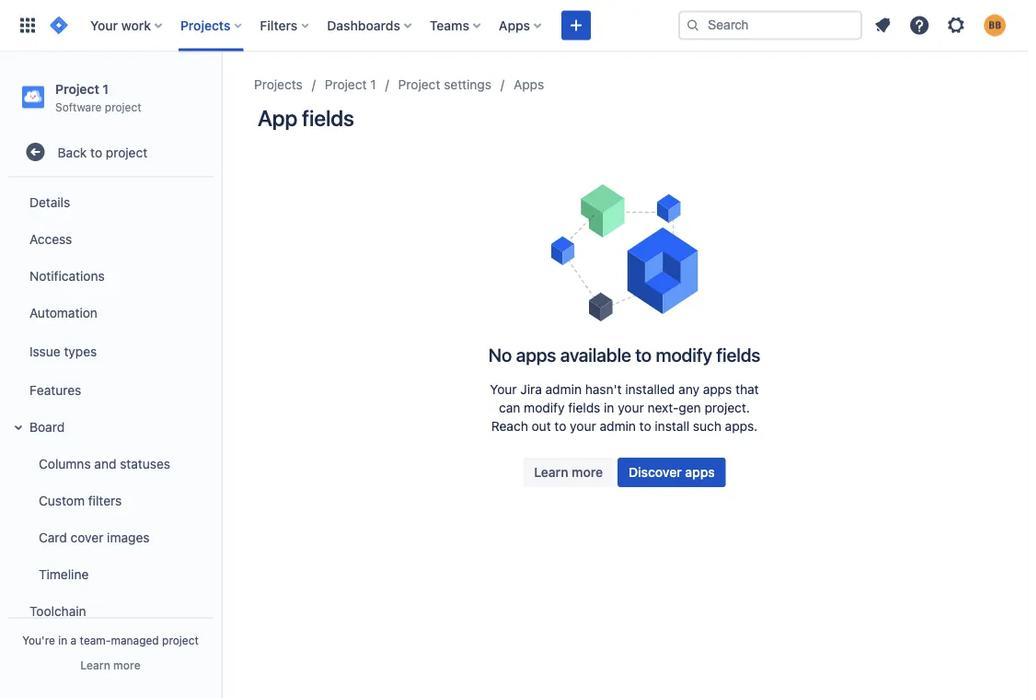 Task type: locate. For each thing, give the bounding box(es) containing it.
0 horizontal spatial learn more button
[[80, 657, 141, 672]]

board
[[29, 419, 65, 434]]

project
[[105, 100, 141, 113], [106, 144, 148, 160], [162, 634, 199, 646]]

to
[[90, 144, 102, 160], [636, 343, 652, 365], [555, 419, 567, 434], [640, 419, 652, 434]]

1 horizontal spatial admin
[[600, 419, 636, 434]]

0 horizontal spatial project
[[55, 81, 99, 96]]

you're
[[22, 634, 55, 646]]

projects for projects link
[[254, 77, 303, 92]]

apps
[[499, 17, 530, 33], [514, 77, 544, 92]]

modify
[[656, 343, 713, 365], [524, 400, 565, 415]]

in left a
[[58, 634, 67, 646]]

project right software
[[105, 100, 141, 113]]

0 vertical spatial your
[[90, 17, 118, 33]]

notifications link
[[7, 257, 214, 294]]

1 up back to project
[[103, 81, 109, 96]]

to right out
[[555, 419, 567, 434]]

learn down team-
[[80, 658, 110, 671]]

your
[[90, 17, 118, 33], [490, 382, 517, 397]]

1 horizontal spatial more
[[572, 465, 603, 480]]

no
[[489, 343, 512, 365]]

apps right discover
[[685, 465, 715, 480]]

group
[[4, 178, 214, 698]]

0 vertical spatial more
[[572, 465, 603, 480]]

learn more down out
[[534, 465, 603, 480]]

1 vertical spatial your
[[570, 419, 596, 434]]

dashboards button
[[322, 11, 419, 40]]

your work button
[[85, 11, 169, 40]]

projects
[[180, 17, 231, 33], [254, 77, 303, 92]]

banner containing your work
[[0, 0, 1029, 52]]

your inside dropdown button
[[90, 17, 118, 33]]

project 1
[[325, 77, 376, 92]]

0 vertical spatial learn more
[[534, 465, 603, 480]]

available
[[561, 343, 631, 365]]

teams
[[430, 17, 470, 33]]

0 horizontal spatial more
[[113, 658, 141, 671]]

admin down hasn't
[[600, 419, 636, 434]]

apps down apps dropdown button at the top
[[514, 77, 544, 92]]

out
[[532, 419, 551, 434]]

1 vertical spatial learn
[[80, 658, 110, 671]]

your right out
[[570, 419, 596, 434]]

jira software image
[[48, 14, 70, 36], [48, 14, 70, 36]]

discover apps
[[629, 465, 715, 480]]

your inside your jira admin hasn't installed any apps that can modify fields in your next-gen project. reach out to your admin to install such apps.
[[490, 382, 517, 397]]

fields down hasn't
[[568, 400, 601, 415]]

1 horizontal spatial modify
[[656, 343, 713, 365]]

1 horizontal spatial your
[[490, 382, 517, 397]]

apps up jira
[[516, 343, 556, 365]]

to down next-
[[640, 419, 652, 434]]

admin right jira
[[546, 382, 582, 397]]

project
[[325, 77, 367, 92], [398, 77, 441, 92], [55, 81, 99, 96]]

columns and statuses
[[39, 456, 170, 471]]

you're in a team-managed project
[[22, 634, 199, 646]]

project for project settings
[[398, 77, 441, 92]]

0 horizontal spatial in
[[58, 634, 67, 646]]

0 horizontal spatial 1
[[103, 81, 109, 96]]

card
[[39, 529, 67, 544]]

project up software
[[55, 81, 99, 96]]

projects up the app
[[254, 77, 303, 92]]

1 horizontal spatial projects
[[254, 77, 303, 92]]

details link
[[7, 183, 214, 220]]

1 horizontal spatial fields
[[568, 400, 601, 415]]

0 vertical spatial admin
[[546, 382, 582, 397]]

projects up sidebar navigation image
[[180, 17, 231, 33]]

0 horizontal spatial projects
[[180, 17, 231, 33]]

0 horizontal spatial learn more
[[80, 658, 141, 671]]

app
[[258, 105, 297, 131]]

0 horizontal spatial learn
[[80, 658, 110, 671]]

0 vertical spatial learn more button
[[523, 458, 614, 487]]

1
[[370, 77, 376, 92], [103, 81, 109, 96]]

project settings
[[398, 77, 492, 92]]

fields down project 1 link
[[302, 105, 354, 131]]

0 horizontal spatial your
[[90, 17, 118, 33]]

1 vertical spatial modify
[[524, 400, 565, 415]]

in inside your jira admin hasn't installed any apps that can modify fields in your next-gen project. reach out to your admin to install such apps.
[[604, 400, 615, 415]]

board button
[[7, 408, 214, 445]]

2 vertical spatial fields
[[568, 400, 601, 415]]

apps up project.
[[703, 382, 732, 397]]

project inside 'project settings' link
[[398, 77, 441, 92]]

in
[[604, 400, 615, 415], [58, 634, 67, 646]]

issue types link
[[7, 331, 214, 371]]

settings
[[444, 77, 492, 92]]

apps link
[[514, 74, 544, 96]]

2 horizontal spatial project
[[398, 77, 441, 92]]

1 vertical spatial learn more
[[80, 658, 141, 671]]

admin
[[546, 382, 582, 397], [600, 419, 636, 434]]

your for your jira admin hasn't installed any apps that can modify fields in your next-gen project. reach out to your admin to install such apps.
[[490, 382, 517, 397]]

0 horizontal spatial admin
[[546, 382, 582, 397]]

2 vertical spatial apps
[[685, 465, 715, 480]]

modify up any
[[656, 343, 713, 365]]

1 vertical spatial apps
[[514, 77, 544, 92]]

banner
[[0, 0, 1029, 52]]

notifications
[[29, 268, 105, 283]]

1 down dashboards dropdown button
[[370, 77, 376, 92]]

0 vertical spatial in
[[604, 400, 615, 415]]

project left settings
[[398, 77, 441, 92]]

your up can
[[490, 382, 517, 397]]

learn more down you're in a team-managed project on the left
[[80, 658, 141, 671]]

project for project 1
[[325, 77, 367, 92]]

project up details link
[[106, 144, 148, 160]]

to right back
[[90, 144, 102, 160]]

project up app fields
[[325, 77, 367, 92]]

search image
[[686, 18, 701, 33]]

0 horizontal spatial fields
[[302, 105, 354, 131]]

jira
[[521, 382, 542, 397]]

0 vertical spatial your
[[618, 400, 644, 415]]

1 vertical spatial fields
[[717, 343, 761, 365]]

back
[[58, 144, 87, 160]]

1 horizontal spatial learn
[[534, 465, 569, 480]]

apps right teams popup button
[[499, 17, 530, 33]]

project right "managed"
[[162, 634, 199, 646]]

software
[[55, 100, 102, 113]]

0 vertical spatial projects
[[180, 17, 231, 33]]

details
[[29, 194, 70, 209]]

project.
[[705, 400, 750, 415]]

images
[[107, 529, 150, 544]]

more down "managed"
[[113, 658, 141, 671]]

learn down out
[[534, 465, 569, 480]]

0 vertical spatial apps
[[499, 17, 530, 33]]

learn more button down you're in a team-managed project on the left
[[80, 657, 141, 672]]

apps.
[[725, 419, 758, 434]]

your for your work
[[90, 17, 118, 33]]

gen
[[679, 400, 701, 415]]

more
[[572, 465, 603, 480], [113, 658, 141, 671]]

installed
[[626, 382, 675, 397]]

automation link
[[7, 294, 214, 331]]

back to project
[[58, 144, 148, 160]]

help image
[[909, 14, 931, 36]]

project inside project 1 link
[[325, 77, 367, 92]]

learn more button
[[523, 458, 614, 487], [80, 657, 141, 672]]

0 vertical spatial project
[[105, 100, 141, 113]]

1 vertical spatial admin
[[600, 419, 636, 434]]

apps button
[[494, 11, 549, 40]]

1 horizontal spatial 1
[[370, 77, 376, 92]]

1 vertical spatial projects
[[254, 77, 303, 92]]

1 horizontal spatial project
[[325, 77, 367, 92]]

1 horizontal spatial in
[[604, 400, 615, 415]]

create image
[[565, 14, 588, 36]]

toolchain
[[29, 603, 86, 618]]

your
[[618, 400, 644, 415], [570, 419, 596, 434]]

learn more
[[534, 465, 603, 480], [80, 658, 141, 671]]

access link
[[7, 220, 214, 257]]

your down installed
[[618, 400, 644, 415]]

to up installed
[[636, 343, 652, 365]]

expand image
[[7, 416, 29, 439]]

that
[[736, 382, 759, 397]]

0 horizontal spatial modify
[[524, 400, 565, 415]]

card cover images link
[[18, 519, 214, 555]]

your left work at left
[[90, 17, 118, 33]]

learn more button down out
[[523, 458, 614, 487]]

fields up the that
[[717, 343, 761, 365]]

in down hasn't
[[604, 400, 615, 415]]

types
[[64, 343, 97, 358]]

modify up out
[[524, 400, 565, 415]]

apps inside your jira admin hasn't installed any apps that can modify fields in your next-gen project. reach out to your admin to install such apps.
[[703, 382, 732, 397]]

1 horizontal spatial learn more button
[[523, 458, 614, 487]]

1 horizontal spatial your
[[618, 400, 644, 415]]

0 vertical spatial apps
[[516, 343, 556, 365]]

filters
[[88, 492, 122, 508]]

1 vertical spatial your
[[490, 382, 517, 397]]

fields
[[302, 105, 354, 131], [717, 343, 761, 365], [568, 400, 601, 415]]

projects inside dropdown button
[[180, 17, 231, 33]]

any
[[679, 382, 700, 397]]

automation
[[29, 305, 98, 320]]

1 inside project 1 software project
[[103, 81, 109, 96]]

1 for project 1
[[370, 77, 376, 92]]

timeline
[[39, 566, 89, 581]]

apps inside dropdown button
[[499, 17, 530, 33]]

your work
[[90, 17, 151, 33]]

learn
[[534, 465, 569, 480], [80, 658, 110, 671]]

custom
[[39, 492, 85, 508]]

issue types
[[29, 343, 97, 358]]

1 vertical spatial apps
[[703, 382, 732, 397]]

2 horizontal spatial fields
[[717, 343, 761, 365]]

more left discover
[[572, 465, 603, 480]]



Task type: describe. For each thing, give the bounding box(es) containing it.
fields inside your jira admin hasn't installed any apps that can modify fields in your next-gen project. reach out to your admin to install such apps.
[[568, 400, 601, 415]]

0 vertical spatial learn
[[534, 465, 569, 480]]

1 vertical spatial project
[[106, 144, 148, 160]]

Search field
[[679, 11, 863, 40]]

your jira admin hasn't installed any apps that can modify fields in your next-gen project. reach out to your admin to install such apps.
[[490, 382, 759, 434]]

0 vertical spatial fields
[[302, 105, 354, 131]]

project 1 link
[[325, 74, 376, 96]]

1 for project 1 software project
[[103, 81, 109, 96]]

custom filters
[[39, 492, 122, 508]]

statuses
[[120, 456, 170, 471]]

issue
[[29, 343, 60, 358]]

cover
[[71, 529, 103, 544]]

features link
[[7, 371, 214, 408]]

settings image
[[946, 14, 968, 36]]

hasn't
[[585, 382, 622, 397]]

project 1 software project
[[55, 81, 141, 113]]

projects link
[[254, 74, 303, 96]]

and
[[94, 456, 116, 471]]

0 vertical spatial modify
[[656, 343, 713, 365]]

filters button
[[255, 11, 316, 40]]

no apps available to modify fields
[[489, 343, 761, 365]]

apps for discover
[[685, 465, 715, 480]]

custom filters link
[[18, 482, 214, 519]]

appswitcher icon image
[[17, 14, 39, 36]]

discover
[[629, 465, 682, 480]]

features
[[29, 382, 81, 397]]

your profile and settings image
[[984, 14, 1006, 36]]

card cover images
[[39, 529, 150, 544]]

back to project link
[[7, 134, 214, 171]]

reach
[[492, 419, 528, 434]]

1 vertical spatial more
[[113, 658, 141, 671]]

can
[[499, 400, 521, 415]]

notifications image
[[872, 14, 894, 36]]

timeline link
[[18, 555, 214, 592]]

project inside project 1 software project
[[55, 81, 99, 96]]

primary element
[[11, 0, 679, 51]]

projects button
[[175, 11, 249, 40]]

1 vertical spatial learn more button
[[80, 657, 141, 672]]

sidebar navigation image
[[201, 74, 241, 111]]

0 horizontal spatial your
[[570, 419, 596, 434]]

toolchain link
[[7, 592, 214, 629]]

team-
[[80, 634, 111, 646]]

1 vertical spatial in
[[58, 634, 67, 646]]

apps for apps 'link'
[[514, 77, 544, 92]]

1 horizontal spatial learn more
[[534, 465, 603, 480]]

modify inside your jira admin hasn't installed any apps that can modify fields in your next-gen project. reach out to your admin to install such apps.
[[524, 400, 565, 415]]

group containing details
[[4, 178, 214, 698]]

project inside project 1 software project
[[105, 100, 141, 113]]

discover apps link
[[618, 458, 726, 487]]

a
[[71, 634, 77, 646]]

app fields
[[258, 105, 354, 131]]

project settings link
[[398, 74, 492, 96]]

teams button
[[424, 11, 488, 40]]

such
[[693, 419, 722, 434]]

managed
[[111, 634, 159, 646]]

filters
[[260, 17, 298, 33]]

install
[[655, 419, 690, 434]]

2 vertical spatial project
[[162, 634, 199, 646]]

columns
[[39, 456, 91, 471]]

access
[[29, 231, 72, 246]]

work
[[121, 17, 151, 33]]

apps for no
[[516, 343, 556, 365]]

columns and statuses link
[[18, 445, 214, 482]]

dashboards
[[327, 17, 400, 33]]

next-
[[648, 400, 679, 415]]

apps for apps dropdown button at the top
[[499, 17, 530, 33]]

projects for projects dropdown button
[[180, 17, 231, 33]]



Task type: vqa. For each thing, say whether or not it's contained in the screenshot.
left in
yes



